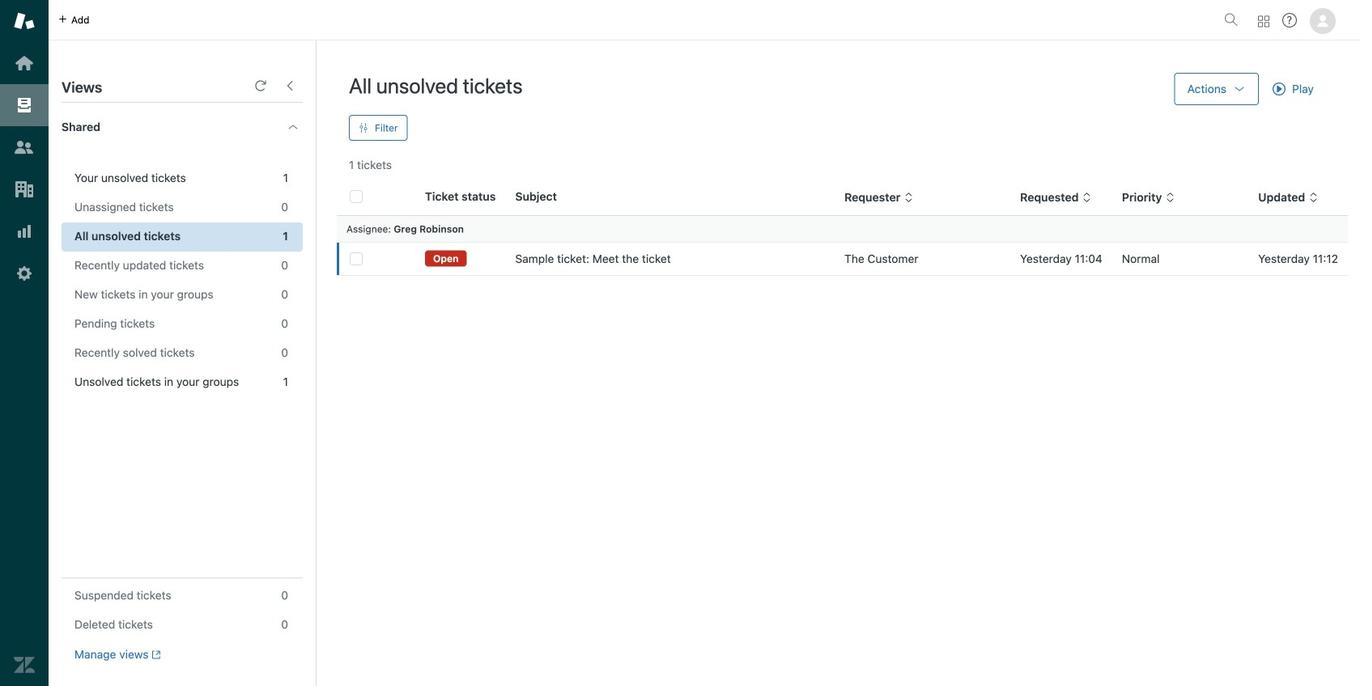 Task type: vqa. For each thing, say whether or not it's contained in the screenshot.
User icon
no



Task type: describe. For each thing, give the bounding box(es) containing it.
views image
[[14, 95, 35, 116]]

customers image
[[14, 137, 35, 158]]

zendesk products image
[[1259, 16, 1270, 27]]

get started image
[[14, 53, 35, 74]]



Task type: locate. For each thing, give the bounding box(es) containing it.
heading
[[49, 103, 316, 151]]

refresh views pane image
[[254, 79, 267, 92]]

organizations image
[[14, 179, 35, 200]]

row
[[337, 243, 1349, 276]]

admin image
[[14, 263, 35, 284]]

hide panel views image
[[284, 79, 297, 92]]

opens in a new tab image
[[149, 651, 161, 660]]

zendesk image
[[14, 655, 35, 676]]

main element
[[0, 0, 49, 687]]

get help image
[[1283, 13, 1298, 28]]

reporting image
[[14, 221, 35, 242]]

zendesk support image
[[14, 11, 35, 32]]



